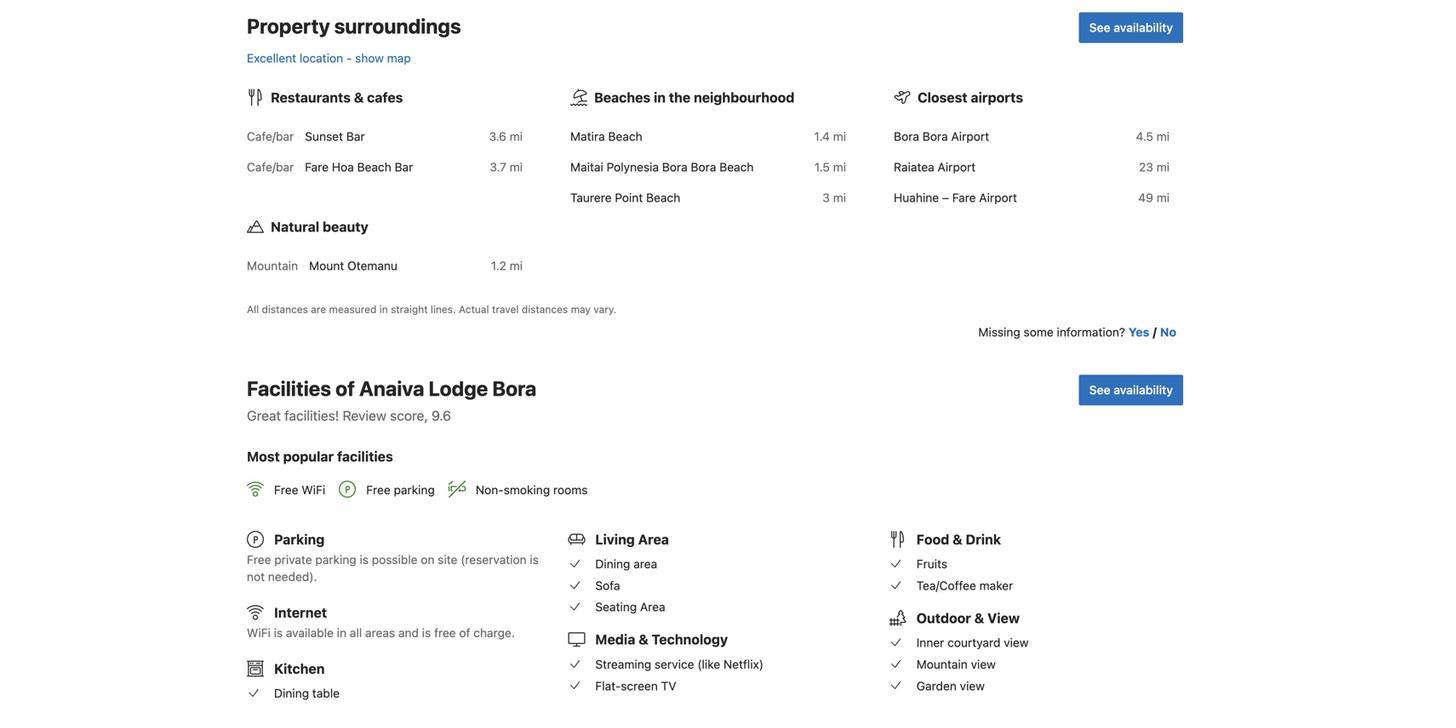 Task type: locate. For each thing, give the bounding box(es) containing it.
excellent
[[247, 51, 296, 65]]

23 mi
[[1139, 160, 1170, 174]]

fare right –
[[953, 191, 976, 205]]

1 horizontal spatial fare
[[953, 191, 976, 205]]

mountain up garden
[[917, 658, 968, 672]]

1 see availability from the top
[[1090, 20, 1173, 34]]

mi right 23
[[1157, 160, 1170, 174]]

area up 'area'
[[638, 532, 669, 548]]

tv
[[661, 679, 677, 693]]

maitai polynesia bora bora beach
[[571, 160, 754, 174]]

0 horizontal spatial parking
[[315, 553, 357, 567]]

& for outdoor
[[975, 610, 985, 627]]

view for garden view
[[960, 679, 985, 693]]

location
[[300, 51, 343, 65]]

parking down parking
[[315, 553, 357, 567]]

1 see availability button from the top
[[1079, 12, 1184, 43]]

2 vertical spatial view
[[960, 679, 985, 693]]

media
[[595, 632, 636, 648]]

0 vertical spatial dining
[[595, 557, 630, 571]]

mi for 1.4 mi
[[833, 129, 846, 143]]

sunset bar
[[305, 129, 365, 143]]

1 vertical spatial availability
[[1114, 383, 1173, 397]]

vary.
[[594, 304, 617, 315]]

distances right all
[[262, 304, 308, 315]]

0 vertical spatial availability
[[1114, 20, 1173, 34]]

availability for 4.5 mi
[[1114, 20, 1173, 34]]

bora inside facilities of anaiva lodge bora great facilities! review score, 9.6
[[493, 377, 537, 401]]

1 horizontal spatial mountain
[[917, 658, 968, 672]]

2 see availability button from the top
[[1079, 375, 1184, 406]]

mountain down natural
[[247, 259, 298, 273]]

area up the media & technology
[[640, 601, 666, 615]]

distances
[[262, 304, 308, 315], [522, 304, 568, 315]]

2 see from the top
[[1090, 383, 1111, 397]]

0 horizontal spatial dining
[[274, 687, 309, 701]]

cafe/bar
[[247, 129, 294, 143], [247, 160, 294, 174]]

mi right 1.4
[[833, 129, 846, 143]]

1 horizontal spatial bar
[[395, 160, 413, 174]]

1 horizontal spatial parking
[[394, 483, 435, 497]]

0 horizontal spatial free
[[247, 553, 271, 567]]

see availability
[[1090, 20, 1173, 34], [1090, 383, 1173, 397]]

cafe/bar left sunset at the top left of the page
[[247, 129, 294, 143]]

1 vertical spatial area
[[640, 601, 666, 615]]

fruits
[[917, 557, 948, 571]]

in left the in the left top of the page
[[654, 89, 666, 106]]

0 vertical spatial cafe/bar
[[247, 129, 294, 143]]

private
[[274, 553, 312, 567]]

1 vertical spatial dining
[[274, 687, 309, 701]]

hoa
[[332, 160, 354, 174]]

0 vertical spatial wifi
[[302, 483, 325, 497]]

inner courtyard view
[[917, 636, 1029, 650]]

in left all
[[337, 626, 347, 640]]

9.6
[[432, 408, 451, 424]]

0 vertical spatial of
[[336, 377, 355, 401]]

mi right 49
[[1157, 191, 1170, 205]]

mountain for mountain
[[247, 259, 298, 273]]

0 vertical spatial see availability
[[1090, 20, 1173, 34]]

1 vertical spatial view
[[971, 658, 996, 672]]

airports
[[971, 89, 1024, 106]]

no button
[[1161, 324, 1177, 341]]

0 vertical spatial area
[[638, 532, 669, 548]]

of up review
[[336, 377, 355, 401]]

mi right the 3.6
[[510, 129, 523, 143]]

3
[[823, 191, 830, 205]]

0 horizontal spatial mountain
[[247, 259, 298, 273]]

0 vertical spatial fare
[[305, 160, 329, 174]]

wifi down popular
[[302, 483, 325, 497]]

49
[[1139, 191, 1154, 205]]

mi
[[510, 129, 523, 143], [833, 129, 846, 143], [1157, 129, 1170, 143], [510, 160, 523, 174], [833, 160, 846, 174], [1157, 160, 1170, 174], [833, 191, 846, 205], [1157, 191, 1170, 205], [510, 259, 523, 273]]

airport
[[952, 129, 990, 143], [938, 160, 976, 174], [979, 191, 1018, 205]]

airport down closest airports
[[952, 129, 990, 143]]

0 horizontal spatial in
[[337, 626, 347, 640]]

free up not
[[247, 553, 271, 567]]

(reservation
[[461, 553, 527, 567]]

view down 'mountain view'
[[960, 679, 985, 693]]

dining up sofa
[[595, 557, 630, 571]]

dining
[[595, 557, 630, 571], [274, 687, 309, 701]]

dining for dining table
[[274, 687, 309, 701]]

see availability button for dining area
[[1079, 375, 1184, 406]]

parking
[[394, 483, 435, 497], [315, 553, 357, 567]]

restaurants & cafes
[[271, 89, 403, 106]]

1 vertical spatial see
[[1090, 383, 1111, 397]]

1 vertical spatial mountain
[[917, 658, 968, 672]]

free for free wifi
[[274, 483, 298, 497]]

& left cafes
[[354, 89, 364, 106]]

0 vertical spatial mountain
[[247, 259, 298, 273]]

0 vertical spatial see
[[1090, 20, 1111, 34]]

table
[[312, 687, 340, 701]]

non-smoking rooms
[[476, 483, 588, 497]]

free private parking is possible on site (reservation is not needed).
[[247, 553, 539, 584]]

see availability for dining area
[[1090, 383, 1173, 397]]

in
[[654, 89, 666, 106], [380, 304, 388, 315], [337, 626, 347, 640]]

0 horizontal spatial distances
[[262, 304, 308, 315]]

dining down kitchen
[[274, 687, 309, 701]]

1 vertical spatial of
[[459, 626, 470, 640]]

of right free
[[459, 626, 470, 640]]

mi for 3.7 mi
[[510, 160, 523, 174]]

view
[[988, 610, 1020, 627]]

free inside free private parking is possible on site (reservation is not needed).
[[247, 553, 271, 567]]

1 see from the top
[[1090, 20, 1111, 34]]

mi right 3
[[833, 191, 846, 205]]

& right food
[[953, 532, 963, 548]]

0 vertical spatial view
[[1004, 636, 1029, 650]]

wifi
[[302, 483, 325, 497], [247, 626, 271, 640]]

is left possible
[[360, 553, 369, 567]]

view down courtyard
[[971, 658, 996, 672]]

1 horizontal spatial free
[[274, 483, 298, 497]]

mi for 1.2 mi
[[510, 259, 523, 273]]

availability
[[1114, 20, 1173, 34], [1114, 383, 1173, 397]]

on
[[421, 553, 435, 567]]

cafe/bar up natural
[[247, 160, 294, 174]]

parking up on
[[394, 483, 435, 497]]

wifi is available in all areas and is free of charge.
[[247, 626, 515, 640]]

areas
[[365, 626, 395, 640]]

tea/coffee maker
[[917, 579, 1014, 593]]

availability for dining area
[[1114, 383, 1173, 397]]

mi right 1.5
[[833, 160, 846, 174]]

& left view
[[975, 610, 985, 627]]

0 vertical spatial see availability button
[[1079, 12, 1184, 43]]

1 vertical spatial bar
[[395, 160, 413, 174]]

2 horizontal spatial free
[[366, 483, 391, 497]]

1 vertical spatial see availability button
[[1079, 375, 1184, 406]]

0 vertical spatial airport
[[952, 129, 990, 143]]

seating
[[595, 601, 637, 615]]

0 vertical spatial parking
[[394, 483, 435, 497]]

2 availability from the top
[[1114, 383, 1173, 397]]

bar up the fare hoa beach bar on the top left of the page
[[346, 129, 365, 143]]

view down view
[[1004, 636, 1029, 650]]

2 see availability from the top
[[1090, 383, 1173, 397]]

fare left hoa
[[305, 160, 329, 174]]

free down the facilities
[[366, 483, 391, 497]]

distances left may
[[522, 304, 568, 315]]

tea/coffee
[[917, 579, 976, 593]]

3.7
[[490, 160, 507, 174]]

1 horizontal spatial dining
[[595, 557, 630, 571]]

bar
[[346, 129, 365, 143], [395, 160, 413, 174]]

possible
[[372, 553, 418, 567]]

cafe/bar for sunset bar
[[247, 129, 294, 143]]

0 horizontal spatial fare
[[305, 160, 329, 174]]

taurere point beach
[[571, 191, 681, 205]]

internet
[[274, 605, 327, 621]]

point
[[615, 191, 643, 205]]

technology
[[652, 632, 728, 648]]

1 vertical spatial parking
[[315, 553, 357, 567]]

2 cafe/bar from the top
[[247, 160, 294, 174]]

may
[[571, 304, 591, 315]]

0 vertical spatial in
[[654, 89, 666, 106]]

0 horizontal spatial of
[[336, 377, 355, 401]]

1.4 mi
[[814, 129, 846, 143]]

natural
[[271, 219, 319, 235]]

huahine
[[894, 191, 939, 205]]

in left straight
[[380, 304, 388, 315]]

& for media
[[639, 632, 649, 648]]

1 vertical spatial wifi
[[247, 626, 271, 640]]

see availability button
[[1079, 12, 1184, 43], [1079, 375, 1184, 406]]

0 horizontal spatial wifi
[[247, 626, 271, 640]]

1 vertical spatial cafe/bar
[[247, 160, 294, 174]]

cafes
[[367, 89, 403, 106]]

1 horizontal spatial wifi
[[302, 483, 325, 497]]

dining area
[[595, 557, 657, 571]]

1 vertical spatial see availability
[[1090, 383, 1173, 397]]

lodge
[[429, 377, 488, 401]]

1 availability from the top
[[1114, 20, 1173, 34]]

1 cafe/bar from the top
[[247, 129, 294, 143]]

& right media
[[639, 632, 649, 648]]

most popular facilities
[[247, 449, 393, 465]]

see availability button for 4.5 mi
[[1079, 12, 1184, 43]]

airport right –
[[979, 191, 1018, 205]]

0 vertical spatial bar
[[346, 129, 365, 143]]

bora right lodge
[[493, 377, 537, 401]]

score,
[[390, 408, 428, 424]]

bar right hoa
[[395, 160, 413, 174]]

missing some information? yes / no
[[979, 325, 1177, 339]]

review
[[343, 408, 387, 424]]

facilities
[[337, 449, 393, 465]]

beach down the maitai polynesia bora bora beach
[[646, 191, 681, 205]]

0 horizontal spatial bar
[[346, 129, 365, 143]]

mi right 3.7 at the left of the page
[[510, 160, 523, 174]]

beaches in the neighbourhood
[[594, 89, 795, 106]]

-
[[346, 51, 352, 65]]

1 horizontal spatial in
[[380, 304, 388, 315]]

available
[[286, 626, 334, 640]]

1 vertical spatial airport
[[938, 160, 976, 174]]

wifi left available
[[247, 626, 271, 640]]

living
[[595, 532, 635, 548]]

bora up the raiatea airport
[[923, 129, 948, 143]]

mi right the 1.2
[[510, 259, 523, 273]]

area for seating area
[[640, 601, 666, 615]]

facilities!
[[285, 408, 339, 424]]

free down popular
[[274, 483, 298, 497]]

1.2
[[491, 259, 507, 273]]

1 horizontal spatial distances
[[522, 304, 568, 315]]

courtyard
[[948, 636, 1001, 650]]

see availability for 4.5 mi
[[1090, 20, 1173, 34]]

parking
[[274, 532, 325, 548]]

fare
[[305, 160, 329, 174], [953, 191, 976, 205]]

mi right the 4.5
[[1157, 129, 1170, 143]]

flat-screen tv
[[595, 679, 677, 693]]

airport up huahine – fare airport
[[938, 160, 976, 174]]



Task type: describe. For each thing, give the bounding box(es) containing it.
netflix)
[[724, 658, 764, 672]]

maker
[[980, 579, 1014, 593]]

1 vertical spatial fare
[[953, 191, 976, 205]]

sunset
[[305, 129, 343, 143]]

is right (reservation
[[530, 553, 539, 567]]

free
[[434, 626, 456, 640]]

mi for 49 mi
[[1157, 191, 1170, 205]]

fare hoa beach bar
[[305, 160, 413, 174]]

polynesia
[[607, 160, 659, 174]]

raiatea airport
[[894, 160, 976, 174]]

bora down beaches in the neighbourhood at the top of the page
[[691, 160, 716, 174]]

mountain for mountain view
[[917, 658, 968, 672]]

beach right hoa
[[357, 160, 391, 174]]

dining table
[[274, 687, 340, 701]]

beauty
[[323, 219, 368, 235]]

living area
[[595, 532, 669, 548]]

3.6
[[489, 129, 507, 143]]

2 vertical spatial in
[[337, 626, 347, 640]]

drink
[[966, 532, 1001, 548]]

smoking
[[504, 483, 550, 497]]

maitai
[[571, 160, 604, 174]]

screen
[[621, 679, 658, 693]]

sofa
[[595, 579, 620, 593]]

1.5
[[815, 160, 830, 174]]

garden
[[917, 679, 957, 693]]

missing
[[979, 325, 1021, 339]]

1 vertical spatial in
[[380, 304, 388, 315]]

mount otemanu
[[309, 259, 398, 273]]

the
[[669, 89, 691, 106]]

yes
[[1129, 325, 1150, 339]]

is right "and"
[[422, 626, 431, 640]]

show
[[355, 51, 384, 65]]

bora right polynesia
[[662, 160, 688, 174]]

garden view
[[917, 679, 985, 693]]

2 horizontal spatial in
[[654, 89, 666, 106]]

surroundings
[[334, 14, 461, 38]]

flat-
[[595, 679, 621, 693]]

1.2 mi
[[491, 259, 523, 273]]

yes button
[[1129, 324, 1150, 341]]

neighbourhood
[[694, 89, 795, 106]]

beaches
[[594, 89, 651, 106]]

all
[[350, 626, 362, 640]]

property
[[247, 14, 330, 38]]

2 distances from the left
[[522, 304, 568, 315]]

parking inside free private parking is possible on site (reservation is not needed).
[[315, 553, 357, 567]]

dining for dining area
[[595, 557, 630, 571]]

49 mi
[[1139, 191, 1170, 205]]

–
[[943, 191, 949, 205]]

23
[[1139, 160, 1154, 174]]

mi for 3.6 mi
[[510, 129, 523, 143]]

most
[[247, 449, 280, 465]]

charge.
[[474, 626, 515, 640]]

excellent location - show map
[[247, 51, 411, 65]]

of inside facilities of anaiva lodge bora great facilities! review score, 9.6
[[336, 377, 355, 401]]

needed).
[[268, 570, 317, 584]]

free for free private parking is possible on site (reservation is not needed).
[[247, 553, 271, 567]]

great
[[247, 408, 281, 424]]

& for restaurants
[[354, 89, 364, 106]]

1 distances from the left
[[262, 304, 308, 315]]

is down internet
[[274, 626, 283, 640]]

bora bora airport
[[894, 129, 990, 143]]

all
[[247, 304, 259, 315]]

1.5 mi
[[815, 160, 846, 174]]

3 mi
[[823, 191, 846, 205]]

cafe/bar for fare hoa beach bar
[[247, 160, 294, 174]]

actual
[[459, 304, 489, 315]]

streaming
[[595, 658, 652, 672]]

huahine – fare airport
[[894, 191, 1018, 205]]

mi for 1.5 mi
[[833, 160, 846, 174]]

and
[[398, 626, 419, 640]]

mi for 4.5 mi
[[1157, 129, 1170, 143]]

bora up raiatea at the top of the page
[[894, 129, 920, 143]]

area for living area
[[638, 532, 669, 548]]

free for free parking
[[366, 483, 391, 497]]

matira
[[571, 129, 605, 143]]

non-
[[476, 483, 504, 497]]

straight
[[391, 304, 428, 315]]

beach up polynesia
[[608, 129, 643, 143]]

mount
[[309, 259, 344, 273]]

beach down neighbourhood
[[720, 160, 754, 174]]

site
[[438, 553, 458, 567]]

mi for 3 mi
[[833, 191, 846, 205]]

see for 4.5 mi
[[1090, 20, 1111, 34]]

mountain view
[[917, 658, 996, 672]]

& for food
[[953, 532, 963, 548]]

information?
[[1057, 325, 1126, 339]]

see for dining area
[[1090, 383, 1111, 397]]

are
[[311, 304, 326, 315]]

closest airports
[[918, 89, 1024, 106]]

otemanu
[[347, 259, 398, 273]]

seating area
[[595, 601, 666, 615]]

/
[[1153, 325, 1157, 339]]

property surroundings
[[247, 14, 461, 38]]

1 horizontal spatial of
[[459, 626, 470, 640]]

not
[[247, 570, 265, 584]]

restaurants
[[271, 89, 351, 106]]

area
[[634, 557, 657, 571]]

travel
[[492, 304, 519, 315]]

free parking
[[366, 483, 435, 497]]

4.5 mi
[[1136, 129, 1170, 143]]

view for mountain view
[[971, 658, 996, 672]]

2 vertical spatial airport
[[979, 191, 1018, 205]]

kitchen
[[274, 661, 325, 677]]

mi for 23 mi
[[1157, 160, 1170, 174]]

no
[[1161, 325, 1177, 339]]



Task type: vqa. For each thing, say whether or not it's contained in the screenshot.
the leftmost Cities
no



